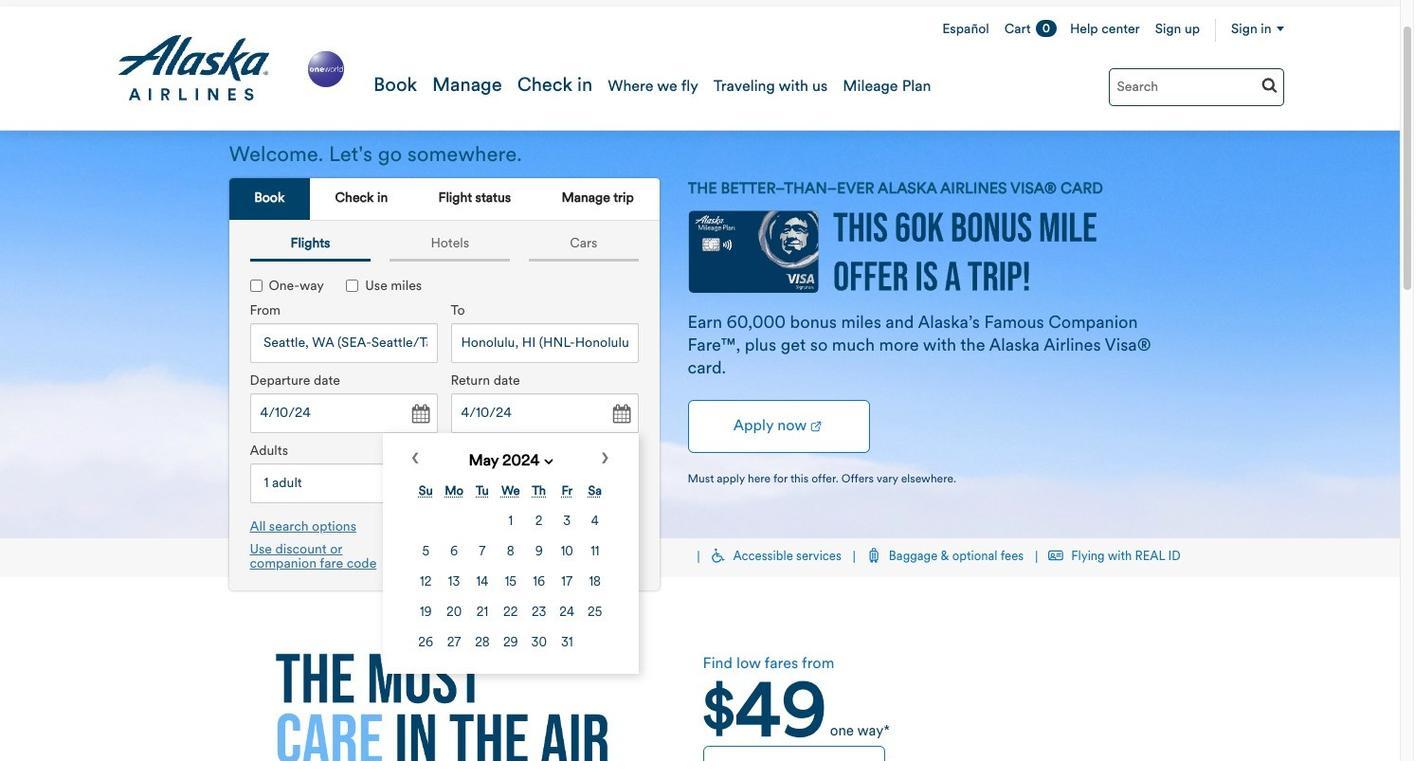 Task type: locate. For each thing, give the bounding box(es) containing it.
0 vertical spatial tab list
[[229, 178, 659, 221]]

alaska airlines logo image
[[116, 35, 271, 101]]

oneworld logo image
[[304, 47, 348, 91]]

None checkbox
[[346, 280, 359, 292]]

this 60k bonus mile offer is a trip. image
[[833, 212, 1096, 291]]

0 horizontal spatial open datepicker image
[[406, 401, 433, 428]]

None text field
[[451, 324, 638, 363], [451, 394, 638, 434], [451, 324, 638, 363], [451, 394, 638, 434]]

open datepicker image
[[406, 401, 433, 428], [607, 401, 634, 428]]

tab list
[[229, 178, 659, 221], [240, 231, 648, 262]]

row
[[413, 508, 608, 537], [413, 539, 608, 567], [413, 569, 608, 598], [413, 599, 608, 628], [413, 630, 608, 658]]

1 open datepicker image from the left
[[406, 401, 433, 428]]

search button image
[[1261, 77, 1277, 93]]

None text field
[[250, 324, 438, 363], [250, 394, 438, 434], [250, 324, 438, 363], [250, 394, 438, 434]]

None checkbox
[[250, 280, 262, 292]]

alaska airlines credit card. image
[[688, 210, 819, 304]]

1 horizontal spatial open datepicker image
[[607, 401, 634, 428]]

3 row from the top
[[413, 569, 608, 598]]

5 row from the top
[[413, 630, 608, 658]]

this 60k bonus mile offer is a trip. element
[[0, 131, 1400, 538]]

Search text field
[[1109, 68, 1284, 106]]

1 row from the top
[[413, 508, 608, 537]]

form
[[236, 257, 645, 674]]

1 vertical spatial tab list
[[240, 231, 648, 262]]

cell
[[497, 508, 524, 537], [526, 508, 552, 537], [554, 508, 580, 537], [582, 508, 608, 537], [413, 539, 439, 567], [441, 539, 468, 567], [469, 539, 496, 567], [497, 539, 524, 567], [526, 539, 552, 567], [554, 539, 580, 567], [582, 539, 608, 567], [413, 569, 439, 598], [441, 569, 468, 598], [469, 569, 496, 598], [497, 569, 524, 598], [526, 569, 552, 598], [554, 569, 580, 598], [582, 569, 608, 598], [413, 599, 439, 628], [441, 599, 468, 628], [469, 599, 496, 628], [497, 599, 524, 628], [526, 599, 552, 628], [554, 599, 580, 628], [582, 599, 608, 628], [413, 630, 439, 658], [441, 630, 468, 658], [469, 630, 496, 658], [497, 630, 524, 658], [526, 630, 552, 658], [554, 630, 580, 658]]

grid
[[411, 476, 610, 660]]

2 open datepicker image from the left
[[607, 401, 634, 428]]



Task type: vqa. For each thing, say whether or not it's contained in the screenshot.
Alaska Airlines Credit Card. image
yes



Task type: describe. For each thing, give the bounding box(es) containing it.
4 row from the top
[[413, 599, 608, 628]]

2 row from the top
[[413, 539, 608, 567]]

the most care in the air starts here. element
[[229, 653, 656, 761]]



